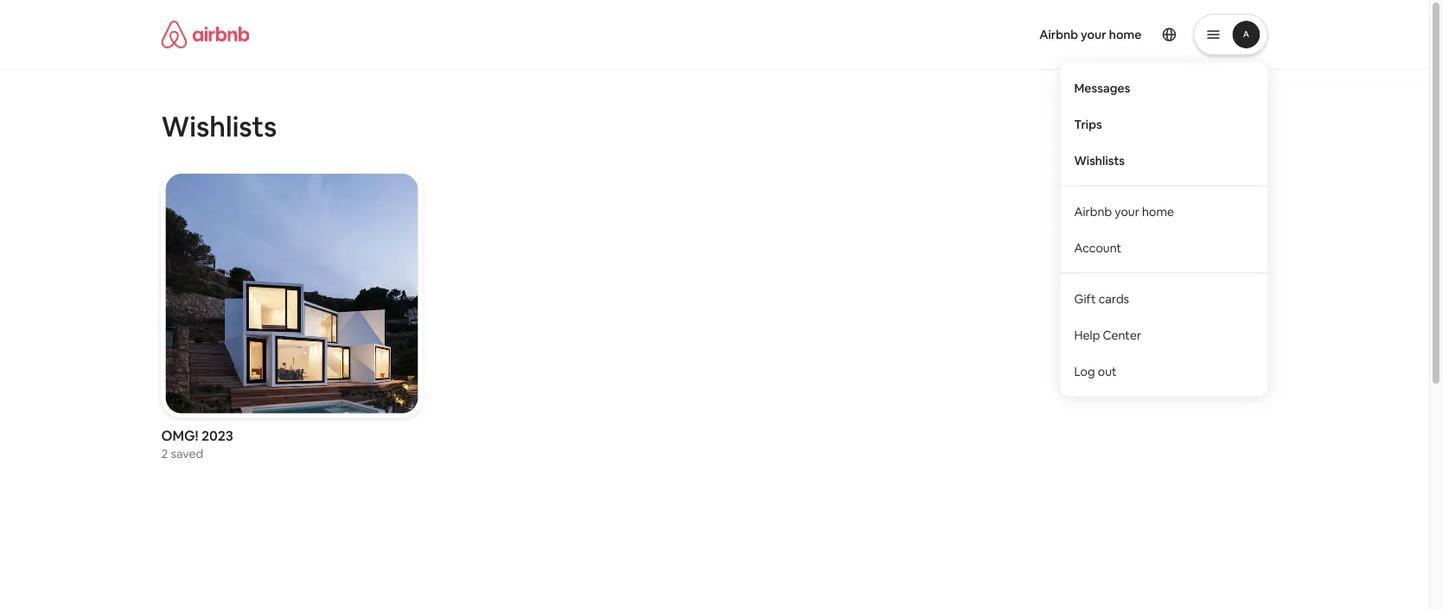 Task type: describe. For each thing, give the bounding box(es) containing it.
profile element
[[735, 0, 1268, 396]]

gift cards link
[[1060, 281, 1268, 317]]

2
[[161, 446, 168, 461]]

gift cards
[[1074, 291, 1129, 307]]

omg!
[[161, 427, 198, 445]]

wishlists link
[[1060, 142, 1268, 179]]

home for airbnb your home link to the top
[[1109, 27, 1142, 42]]

messages link
[[1060, 70, 1268, 106]]

trips
[[1074, 116, 1102, 132]]

help center
[[1074, 327, 1141, 343]]

account link
[[1060, 230, 1268, 266]]

cards
[[1099, 291, 1129, 307]]

0 horizontal spatial your
[[1081, 27, 1106, 42]]

log out
[[1074, 364, 1117, 379]]



Task type: vqa. For each thing, say whether or not it's contained in the screenshot.
to
no



Task type: locate. For each thing, give the bounding box(es) containing it.
airbnb your home up account
[[1074, 204, 1174, 219]]

your up account
[[1115, 204, 1139, 219]]

airbnb your home link down wishlists link
[[1060, 193, 1268, 230]]

messages
[[1074, 80, 1130, 96]]

home up account link
[[1142, 204, 1174, 219]]

airbnb up account
[[1074, 204, 1112, 219]]

airbnb your home link
[[1029, 16, 1152, 53], [1060, 193, 1268, 230]]

help center link
[[1060, 317, 1268, 353]]

0 horizontal spatial wishlists
[[161, 108, 277, 144]]

2023
[[201, 427, 233, 445]]

your up messages
[[1081, 27, 1106, 42]]

home
[[1109, 27, 1142, 42], [1142, 204, 1174, 219]]

1 horizontal spatial your
[[1115, 204, 1139, 219]]

0 vertical spatial home
[[1109, 27, 1142, 42]]

0 vertical spatial your
[[1081, 27, 1106, 42]]

log
[[1074, 364, 1095, 379]]

0 vertical spatial wishlists
[[161, 108, 277, 144]]

log out button
[[1060, 353, 1268, 390]]

wishlists inside profile element
[[1074, 153, 1125, 168]]

omg! 2023 2 saved
[[161, 427, 233, 461]]

airbnb your home
[[1039, 27, 1142, 42], [1074, 204, 1174, 219]]

center
[[1103, 327, 1141, 343]]

home for the bottom airbnb your home link
[[1142, 204, 1174, 219]]

1 vertical spatial airbnb
[[1074, 204, 1112, 219]]

trips link
[[1060, 106, 1268, 142]]

account
[[1074, 240, 1122, 256]]

1 vertical spatial your
[[1115, 204, 1139, 219]]

airbnb your home link up messages
[[1029, 16, 1152, 53]]

airbnb for the bottom airbnb your home link
[[1074, 204, 1112, 219]]

saved
[[171, 446, 203, 461]]

help
[[1074, 327, 1100, 343]]

0 vertical spatial airbnb your home
[[1039, 27, 1142, 42]]

out
[[1098, 364, 1117, 379]]

1 horizontal spatial wishlists
[[1074, 153, 1125, 168]]

1 vertical spatial home
[[1142, 204, 1174, 219]]

your
[[1081, 27, 1106, 42], [1115, 204, 1139, 219]]

airbnb for airbnb your home link to the top
[[1039, 27, 1078, 42]]

airbnb up messages
[[1039, 27, 1078, 42]]

airbnb your home up messages
[[1039, 27, 1142, 42]]

1 vertical spatial airbnb your home
[[1074, 204, 1174, 219]]

1 vertical spatial airbnb your home link
[[1060, 193, 1268, 230]]

0 vertical spatial airbnb your home link
[[1029, 16, 1152, 53]]

gift
[[1074, 291, 1096, 307]]

wishlists
[[161, 108, 277, 144], [1074, 153, 1125, 168]]

0 vertical spatial airbnb
[[1039, 27, 1078, 42]]

airbnb
[[1039, 27, 1078, 42], [1074, 204, 1112, 219]]

home up messages
[[1109, 27, 1142, 42]]

1 vertical spatial wishlists
[[1074, 153, 1125, 168]]



